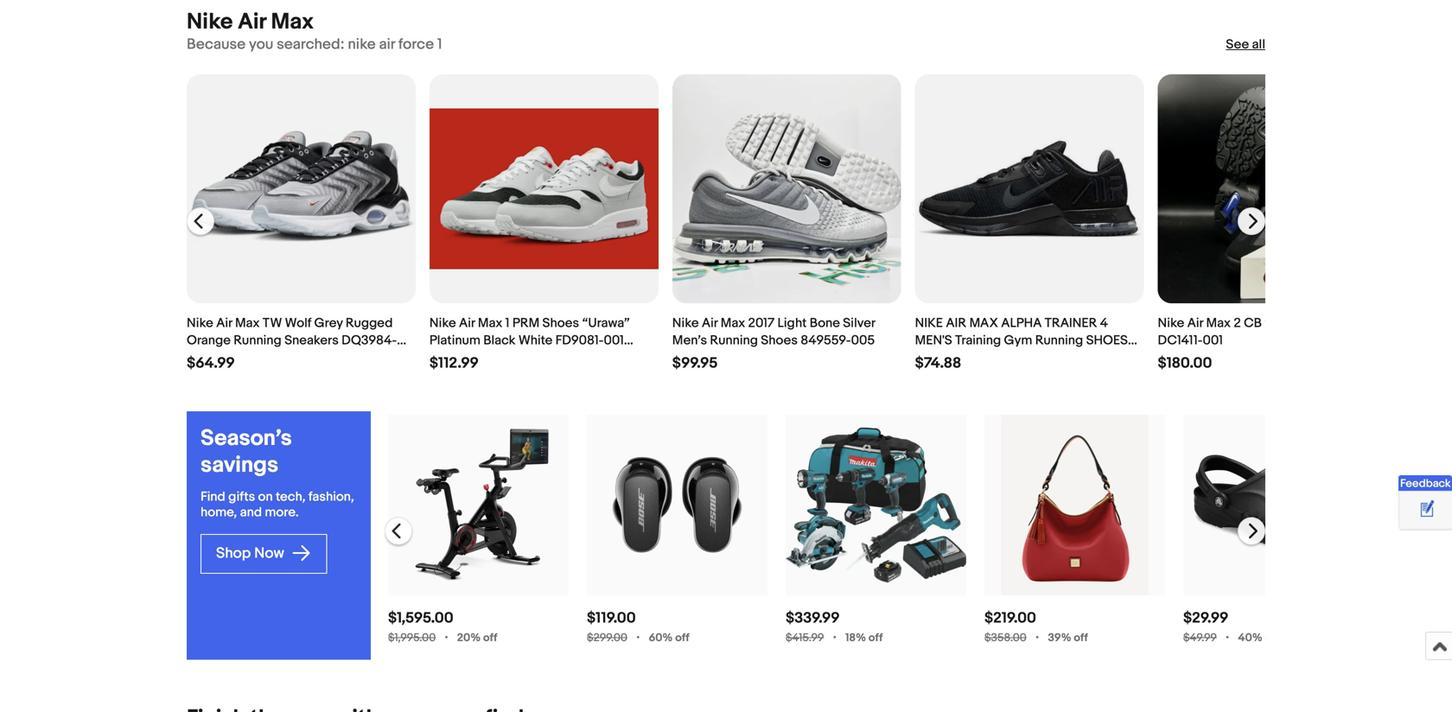 Task type: locate. For each thing, give the bounding box(es) containing it.
dq3984-
[[342, 333, 397, 348]]

air up orange
[[216, 316, 232, 331]]

running up "size"
[[234, 333, 282, 348]]

max for nike air max tw wolf grey rugged orange running sneakers dq3984- 004 men size new
[[235, 316, 260, 331]]

max inside nike air max tw wolf grey rugged orange running sneakers dq3984- 004 men size new
[[235, 316, 260, 331]]

air up men's
[[702, 316, 718, 331]]

0 horizontal spatial black
[[484, 333, 516, 348]]

silver
[[843, 316, 875, 331]]

· left 18%
[[833, 628, 837, 646]]

air inside nike air max tw wolf grey rugged orange running sneakers dq3984- 004 men size new
[[216, 316, 232, 331]]

nike up platinum
[[430, 316, 456, 331]]

max inside nike air max 2 cb 94 triple black dc1411-001 $180.00
[[1207, 316, 1231, 331]]

max inside nike air max 1 prm shoes "urawa" platinum black white fd9081-001 men's new
[[478, 316, 503, 331]]

grey
[[314, 316, 343, 331]]

off inside $29.99 $49.99 · 40% off
[[1265, 632, 1280, 645]]

· inside $119.00 $299.00 · 60% off
[[636, 628, 640, 646]]

· left 40%
[[1226, 628, 1230, 646]]

shoes
[[1086, 333, 1128, 348]]

air inside nike air max 2 cb 94 triple black dc1411-001 $180.00
[[1188, 316, 1204, 331]]

2017
[[748, 316, 775, 331]]

0 horizontal spatial running
[[234, 333, 282, 348]]

off inside $119.00 $299.00 · 60% off
[[675, 632, 690, 645]]

· for $1,595.00
[[445, 628, 449, 646]]

black right triple
[[1318, 316, 1351, 331]]

white
[[519, 333, 553, 348]]

nike left you
[[187, 8, 233, 35]]

3 · from the left
[[833, 628, 837, 646]]

savings
[[201, 452, 278, 479]]

$119.00
[[587, 609, 636, 628]]

air left the "searched:"
[[238, 8, 266, 35]]

and
[[240, 505, 262, 520]]

air for nike air max
[[238, 8, 266, 35]]

see all link
[[1226, 36, 1266, 53]]

new down platinum
[[467, 350, 495, 366]]

new
[[270, 350, 296, 366]]

bone
[[810, 316, 840, 331]]

2 new from the left
[[915, 350, 944, 366]]

nike inside nike air max 2017 light bone silver men's running shoes 849559-005 $99.95
[[672, 316, 699, 331]]

1 horizontal spatial black
[[1318, 316, 1351, 331]]

off inside $1,595.00 $1,995.00 · 20% off
[[483, 632, 498, 645]]

· inside '$219.00 $358.00 · 39% off'
[[1036, 628, 1040, 646]]

1 001 from the left
[[604, 333, 624, 348]]

· inside $29.99 $49.99 · 40% off
[[1226, 628, 1230, 646]]

$219.00
[[985, 609, 1037, 628]]

1 right the force
[[437, 35, 442, 53]]

94
[[1265, 316, 1280, 331]]

2
[[1234, 316, 1241, 331]]

· inside $339.99 $415.99 · 18% off
[[833, 628, 837, 646]]

max
[[970, 316, 999, 331]]

running inside nike air max 2017 light bone silver men's running shoes 849559-005 $99.95
[[710, 333, 758, 348]]

1 horizontal spatial 001
[[1203, 333, 1223, 348]]

see all
[[1226, 37, 1266, 52]]

orange
[[187, 333, 231, 348]]

2 horizontal spatial running
[[1036, 333, 1084, 348]]

nike
[[348, 35, 376, 53]]

· left 20%
[[445, 628, 449, 646]]

nike
[[187, 8, 233, 35], [187, 316, 213, 331], [430, 316, 456, 331], [672, 316, 699, 331], [1158, 316, 1185, 331]]

running down 2017
[[710, 333, 758, 348]]

2 off from the left
[[675, 632, 690, 645]]

$112.99 text field
[[430, 354, 479, 373]]

0 vertical spatial shoes
[[543, 316, 579, 331]]

nike air max alpha trainer 4 men's training gym running shoes new cw3396 002
[[915, 316, 1128, 366]]

more.
[[265, 505, 299, 520]]

shoes inside nike air max 2017 light bone silver men's running shoes 849559-005 $99.95
[[761, 333, 798, 348]]

1 new from the left
[[467, 350, 495, 366]]

max inside nike air max 2017 light bone silver men's running shoes 849559-005 $99.95
[[721, 316, 745, 331]]

4 · from the left
[[1036, 628, 1040, 646]]

$29.99 $49.99 · 40% off
[[1184, 609, 1280, 646]]

off right 40%
[[1265, 632, 1280, 645]]

0 vertical spatial black
[[1318, 316, 1351, 331]]

max
[[271, 8, 314, 35], [235, 316, 260, 331], [478, 316, 503, 331], [721, 316, 745, 331], [1207, 316, 1231, 331]]

off
[[483, 632, 498, 645], [675, 632, 690, 645], [869, 632, 883, 645], [1074, 632, 1088, 645], [1265, 632, 1280, 645]]

crocs men's and women's shoes - baya clogs, slip on shoes, waterproof sandals image
[[1184, 455, 1364, 556]]

black
[[1318, 316, 1351, 331], [484, 333, 516, 348]]

3 off from the left
[[869, 632, 883, 645]]

nike for nike air max tw wolf grey rugged orange running sneakers dq3984- 004 men size new
[[187, 316, 213, 331]]

air for nike air max tw wolf grey rugged orange running sneakers dq3984- 004 men size new
[[216, 316, 232, 331]]

running inside nike air max tw wolf grey rugged orange running sneakers dq3984- 004 men size new
[[234, 333, 282, 348]]

shop now link
[[201, 534, 327, 574]]

001
[[604, 333, 624, 348], [1203, 333, 1223, 348]]

gifts
[[228, 489, 255, 505]]

1 vertical spatial black
[[484, 333, 516, 348]]

1 vertical spatial shoes
[[761, 333, 798, 348]]

shoes up fd9081-
[[543, 316, 579, 331]]

triple
[[1283, 316, 1316, 331]]

air up platinum
[[459, 316, 475, 331]]

1 vertical spatial 1
[[506, 316, 510, 331]]

0 horizontal spatial new
[[467, 350, 495, 366]]

off for $119.00
[[675, 632, 690, 645]]

shoes down 'light'
[[761, 333, 798, 348]]

cb
[[1244, 316, 1262, 331]]

rugged
[[346, 316, 393, 331]]

$99.95 text field
[[672, 354, 718, 373]]

· inside $1,595.00 $1,995.00 · 20% off
[[445, 628, 449, 646]]

platinum
[[430, 333, 481, 348]]

4
[[1100, 316, 1108, 331]]

off right 18%
[[869, 632, 883, 645]]

1 · from the left
[[445, 628, 449, 646]]

001 down the "urawa"
[[604, 333, 624, 348]]

off for $29.99
[[1265, 632, 1280, 645]]

air inside nike air max 1 prm shoes "urawa" platinum black white fd9081-001 men's new
[[459, 316, 475, 331]]

001 up $180.00
[[1203, 333, 1223, 348]]

0 horizontal spatial 001
[[604, 333, 624, 348]]

nike up dc1411-
[[1158, 316, 1185, 331]]

1
[[437, 35, 442, 53], [506, 316, 510, 331]]

0 vertical spatial 1
[[437, 35, 442, 53]]

5 · from the left
[[1226, 628, 1230, 646]]

feedback
[[1401, 477, 1451, 491]]

18%
[[846, 632, 866, 645]]

$299.00
[[587, 632, 628, 645]]

20%
[[457, 632, 481, 645]]

004
[[187, 350, 211, 366]]

001 inside nike air max 1 prm shoes "urawa" platinum black white fd9081-001 men's new
[[604, 333, 624, 348]]

new
[[467, 350, 495, 366], [915, 350, 944, 366]]

shoes
[[543, 316, 579, 331], [761, 333, 798, 348]]

air for nike air max 1 prm shoes "urawa" platinum black white fd9081-001 men's new
[[459, 316, 475, 331]]

off right 20%
[[483, 632, 498, 645]]

nike up men's
[[672, 316, 699, 331]]

nike inside nike air max tw wolf grey rugged orange running sneakers dq3984- 004 men size new
[[187, 316, 213, 331]]

$74.88 text field
[[915, 354, 962, 373]]

nike inside nike air max 1 prm shoes "urawa" platinum black white fd9081-001 men's new
[[430, 316, 456, 331]]

1 horizontal spatial running
[[710, 333, 758, 348]]

nike air max 1 prm shoes "urawa" platinum black white fd9081-001 men's new
[[430, 316, 630, 366]]

1 running from the left
[[234, 333, 282, 348]]

1 horizontal spatial new
[[915, 350, 944, 366]]

new down the men's
[[915, 350, 944, 366]]

season's
[[201, 425, 292, 452]]

running down trainer
[[1036, 333, 1084, 348]]

$1,995.00
[[388, 632, 436, 645]]

002
[[1000, 350, 1024, 366]]

running for $99.95
[[710, 333, 758, 348]]

1 left prm on the top of the page
[[506, 316, 510, 331]]

because you searched: nike air force 1
[[187, 35, 442, 53]]

0 horizontal spatial shoes
[[543, 316, 579, 331]]

on
[[258, 489, 273, 505]]

you
[[249, 35, 273, 53]]

home,
[[201, 505, 237, 520]]

4 off from the left
[[1074, 632, 1088, 645]]

2 running from the left
[[710, 333, 758, 348]]

peloton bike+ |  indoor stationary exercise bike, certified refurbished image
[[388, 415, 569, 596]]

3 running from the left
[[1036, 333, 1084, 348]]

fd9081-
[[556, 333, 604, 348]]

air inside nike air max 2017 light bone silver men's running shoes 849559-005 $99.95
[[702, 316, 718, 331]]

1 horizontal spatial 1
[[506, 316, 510, 331]]

40%
[[1238, 632, 1263, 645]]

·
[[445, 628, 449, 646], [636, 628, 640, 646], [833, 628, 837, 646], [1036, 628, 1040, 646], [1226, 628, 1230, 646]]

· left 39%
[[1036, 628, 1040, 646]]

off inside $339.99 $415.99 · 18% off
[[869, 632, 883, 645]]

off right 39%
[[1074, 632, 1088, 645]]

air for nike air max 2017 light bone silver men's running shoes 849559-005 $99.95
[[702, 316, 718, 331]]

2 001 from the left
[[1203, 333, 1223, 348]]

5 off from the left
[[1265, 632, 1280, 645]]

nike up orange
[[187, 316, 213, 331]]

new inside nike air max alpha trainer 4 men's training gym running shoes new cw3396 002
[[915, 350, 944, 366]]

nike for nike air max
[[187, 8, 233, 35]]

· left 60%
[[636, 628, 640, 646]]

1 off from the left
[[483, 632, 498, 645]]

· for $339.99
[[833, 628, 837, 646]]

black down prm on the top of the page
[[484, 333, 516, 348]]

$112.99
[[430, 354, 479, 373]]

$339.99 $415.99 · 18% off
[[786, 609, 883, 646]]

2 · from the left
[[636, 628, 640, 646]]

off inside '$219.00 $358.00 · 39% off'
[[1074, 632, 1088, 645]]

$358.00
[[985, 632, 1027, 645]]

max for nike air max
[[271, 8, 314, 35]]

39%
[[1048, 632, 1072, 645]]

air up dc1411-
[[1188, 316, 1204, 331]]

$49.99
[[1184, 632, 1217, 645]]

off right 60%
[[675, 632, 690, 645]]

max for nike air max 2017 light bone silver men's running shoes 849559-005 $99.95
[[721, 316, 745, 331]]

1 horizontal spatial shoes
[[761, 333, 798, 348]]



Task type: vqa. For each thing, say whether or not it's contained in the screenshot.
me
no



Task type: describe. For each thing, give the bounding box(es) containing it.
nike air max 2017 light bone silver men's running shoes 849559-005 $99.95
[[672, 316, 875, 373]]

black inside nike air max 2 cb 94 triple black dc1411-001 $180.00
[[1318, 316, 1351, 331]]

$29.99
[[1184, 609, 1229, 628]]

bose quietcomfort ii noise cancelling headphones, certified refurbished image
[[587, 438, 768, 573]]

size
[[242, 350, 267, 366]]

· for $119.00
[[636, 628, 640, 646]]

sneakers
[[285, 333, 339, 348]]

because
[[187, 35, 246, 53]]

$180.00 text field
[[1158, 354, 1213, 373]]

$64.99
[[187, 354, 235, 373]]

air for nike air max 2 cb 94 triple black dc1411-001 $180.00
[[1188, 316, 1204, 331]]

$1,595.00 $1,995.00 · 20% off
[[388, 609, 498, 646]]

because you searched: nike air force 1 element
[[187, 35, 442, 54]]

$1,595.00
[[388, 609, 454, 628]]

$99.95
[[672, 354, 718, 373]]

0 horizontal spatial 1
[[437, 35, 442, 53]]

off for $339.99
[[869, 632, 883, 645]]

season's savings
[[201, 425, 292, 479]]

air
[[379, 35, 395, 53]]

black inside nike air max 1 prm shoes "urawa" platinum black white fd9081-001 men's new
[[484, 333, 516, 348]]

all
[[1252, 37, 1266, 52]]

$119.00 $299.00 · 60% off
[[587, 609, 690, 646]]

· for $29.99
[[1226, 628, 1230, 646]]

searched:
[[277, 35, 345, 53]]

now
[[254, 544, 284, 563]]

max for nike air max 2 cb 94 triple black dc1411-001 $180.00
[[1207, 316, 1231, 331]]

running for men
[[234, 333, 282, 348]]

force
[[398, 35, 434, 53]]

cw3396
[[946, 350, 997, 366]]

max for nike air max 1 prm shoes "urawa" platinum black white fd9081-001 men's new
[[478, 316, 503, 331]]

gym
[[1004, 333, 1033, 348]]

men's
[[915, 333, 953, 348]]

"urawa"
[[582, 316, 630, 331]]

nike air max link
[[187, 8, 314, 35]]

find
[[201, 489, 225, 505]]

shoes inside nike air max 1 prm shoes "urawa" platinum black white fd9081-001 men's new
[[543, 316, 579, 331]]

trainer
[[1045, 316, 1098, 331]]

men's
[[430, 350, 464, 366]]

nike air max 2 cb 94 triple black dc1411-001 $180.00
[[1158, 316, 1351, 373]]

$64.99 text field
[[187, 354, 235, 373]]

tech,
[[276, 489, 306, 505]]

prm
[[513, 316, 540, 331]]

$415.99
[[786, 632, 824, 645]]

shop
[[216, 544, 251, 563]]

005
[[851, 333, 875, 348]]

alpha
[[1001, 316, 1042, 331]]

nike
[[915, 316, 943, 331]]

makita xt505-r 18v lxt 3.0 ah li-ion 5-piece combo kit certified refurbished image
[[786, 415, 967, 596]]

dc1411-
[[1158, 333, 1203, 348]]

shop now
[[216, 544, 288, 563]]

60%
[[649, 632, 673, 645]]

$180.00
[[1158, 354, 1213, 373]]

air
[[946, 316, 967, 331]]

training
[[955, 333, 1001, 348]]

1 inside nike air max 1 prm shoes "urawa" platinum black white fd9081-001 men's new
[[506, 316, 510, 331]]

$339.99
[[786, 609, 840, 628]]

$219.00 $358.00 · 39% off
[[985, 609, 1088, 646]]

nike air max
[[187, 8, 314, 35]]

nike for nike air max 1 prm shoes "urawa" platinum black white fd9081-001 men's new
[[430, 316, 456, 331]]

light
[[778, 316, 807, 331]]

$74.88
[[915, 354, 962, 373]]

· for $219.00
[[1036, 628, 1040, 646]]

running inside nike air max alpha trainer 4 men's training gym running shoes new cw3396 002
[[1036, 333, 1084, 348]]

men
[[214, 350, 240, 366]]

off for $1,595.00
[[483, 632, 498, 645]]

men's
[[672, 333, 707, 348]]

dooney & bourke pebble grain twist strap hobo shoulder bag image
[[1001, 415, 1149, 596]]

find gifts on tech, fashion, home, and more.
[[201, 489, 354, 520]]

nike inside nike air max 2 cb 94 triple black dc1411-001 $180.00
[[1158, 316, 1185, 331]]

001 inside nike air max 2 cb 94 triple black dc1411-001 $180.00
[[1203, 333, 1223, 348]]

see
[[1226, 37, 1250, 52]]

wolf
[[285, 316, 311, 331]]

season's savings link
[[201, 425, 357, 479]]

tw
[[263, 316, 282, 331]]

nike air max tw wolf grey rugged orange running sneakers dq3984- 004 men size new
[[187, 316, 397, 366]]

849559-
[[801, 333, 851, 348]]

off for $219.00
[[1074, 632, 1088, 645]]

fashion,
[[309, 489, 354, 505]]

new inside nike air max 1 prm shoes "urawa" platinum black white fd9081-001 men's new
[[467, 350, 495, 366]]



